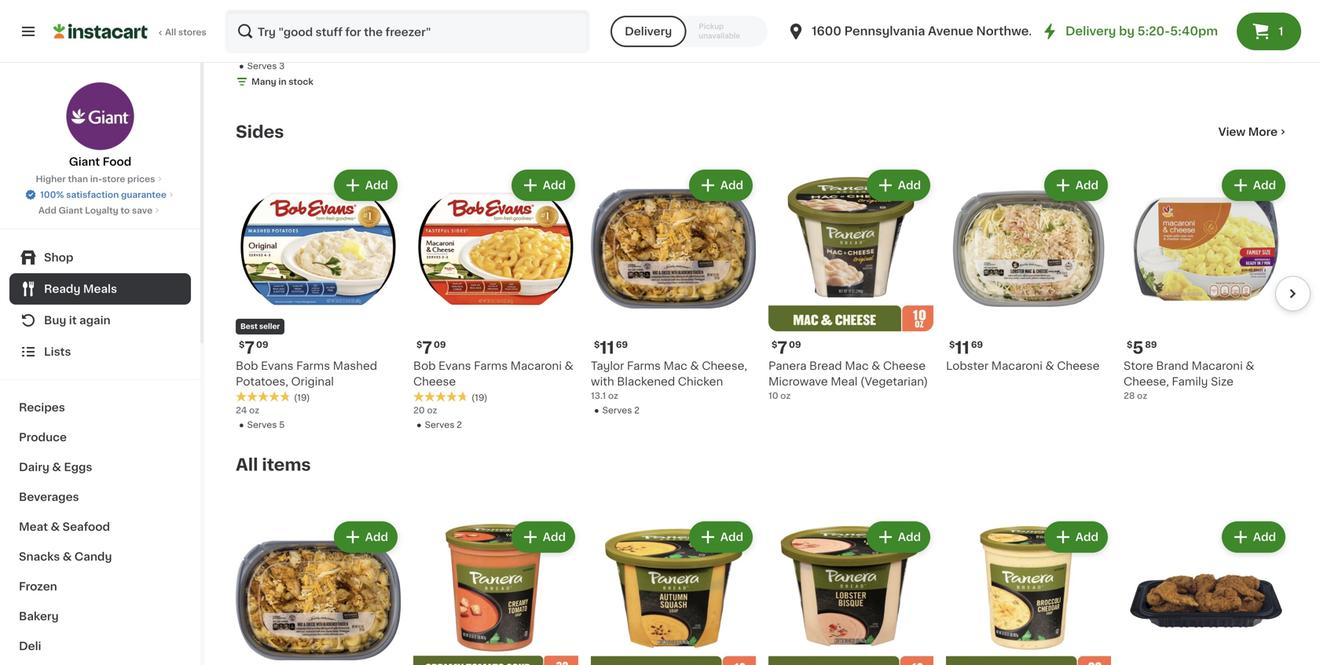 Task type: vqa. For each thing, say whether or not it's contained in the screenshot.
Wholesale Delivery by 6:30pm
no



Task type: locate. For each thing, give the bounding box(es) containing it.
oz
[[247, 47, 258, 56], [608, 392, 618, 400], [780, 392, 791, 400], [1137, 392, 1147, 400], [249, 406, 259, 415], [427, 406, 437, 415]]

family
[[1172, 376, 1208, 387]]

macaroni inside bob evans farms macaroni & cheese
[[511, 360, 562, 372]]

0 vertical spatial brand
[[1156, 0, 1189, 11]]

& inside "panera bread mac & cheese microwave meal (vegetarian) 10 oz"
[[872, 360, 880, 372]]

serves inside hormel square table slow simmered beef tips and gravy 15 oz ● serves 3
[[247, 61, 277, 70]]

shop link
[[9, 242, 191, 273]]

7 up 20
[[422, 340, 432, 356]]

$ for bob evans farms macaroni & cheese
[[416, 340, 422, 349]]

1 horizontal spatial bob
[[413, 360, 436, 372]]

2 farms from the left
[[474, 360, 508, 372]]

● inside 20 oz ● serves 2
[[416, 421, 422, 429]]

meat
[[19, 522, 48, 533]]

chicken right roaster
[[500, 0, 545, 11]]

lobster
[[946, 360, 989, 372]]

higher
[[36, 175, 66, 183]]

brand for roast
[[1156, 0, 1189, 11]]

square
[[279, 0, 318, 11]]

mac up blackened
[[664, 360, 687, 372]]

1 store from the top
[[1124, 0, 1153, 11]]

add giant loyalty to save
[[38, 206, 153, 215]]

0 horizontal spatial chicken
[[500, 0, 545, 11]]

1 horizontal spatial 2
[[634, 406, 640, 415]]

0 horizontal spatial 69
[[616, 340, 628, 349]]

ready meals link
[[9, 273, 191, 305]]

1 $ 11 69 from the left
[[594, 340, 628, 356]]

$ up panera
[[772, 340, 777, 349]]

cheese, left panera
[[702, 360, 747, 372]]

& inside snacks & candy link
[[63, 552, 72, 563]]

store down $ 5 89
[[1124, 360, 1153, 372]]

mac inside "panera bread mac & cheese microwave meal (vegetarian) 10 oz"
[[845, 360, 869, 372]]

3 7 from the left
[[777, 340, 787, 356]]

●
[[239, 61, 244, 70], [594, 406, 599, 415], [239, 421, 244, 429], [416, 421, 422, 429]]

serves inside 24 oz ● serves 5
[[247, 421, 277, 429]]

service type group
[[611, 16, 768, 47]]

cheese
[[883, 360, 926, 372], [1057, 360, 1100, 372], [413, 376, 456, 387]]

oz right 24
[[249, 406, 259, 415]]

1 vertical spatial store
[[1124, 360, 1153, 372]]

0 vertical spatial giant
[[69, 156, 100, 167]]

$ for lobster macaroni & cheese
[[949, 340, 955, 349]]

bob up 20
[[413, 360, 436, 372]]

$ 11 69 up lobster on the bottom of page
[[949, 340, 983, 356]]

bob inside bob evans farms macaroni & cheese
[[413, 360, 436, 372]]

bsp
[[1192, 0, 1213, 11]]

0 horizontal spatial 5
[[279, 421, 285, 429]]

1 horizontal spatial $ 7 09
[[416, 340, 446, 356]]

2 horizontal spatial 7
[[777, 340, 787, 356]]

evans up potatoes,
[[261, 360, 294, 372]]

0 horizontal spatial farms
[[296, 360, 330, 372]]

delivery for delivery
[[625, 26, 672, 37]]

oz right "13.1"
[[608, 392, 618, 400]]

p12
[[1207, 16, 1226, 27]]

● down 20
[[416, 421, 422, 429]]

09 up bob evans farms macaroni & cheese at bottom left
[[434, 340, 446, 349]]

mac inside taylor farms mac & cheese, with blackened chicken 13.1 oz ● serves 2
[[664, 360, 687, 372]]

2 horizontal spatial farms
[[627, 360, 661, 372]]

mac up 'meal'
[[845, 360, 869, 372]]

dairy & eggs link
[[9, 453, 191, 482]]

2 horizontal spatial macaroni
[[1192, 360, 1243, 372]]

11 up lobster on the bottom of page
[[955, 340, 970, 356]]

1 $ 7 09 from the left
[[239, 340, 268, 356]]

oz right 28 in the bottom of the page
[[1137, 392, 1147, 400]]

product group
[[236, 166, 401, 431], [413, 166, 578, 431], [591, 166, 756, 417], [769, 166, 934, 402], [946, 166, 1111, 374], [1124, 166, 1289, 402], [236, 518, 401, 666], [413, 518, 578, 666], [591, 518, 756, 666], [769, 518, 934, 666], [946, 518, 1111, 666], [1124, 518, 1289, 666]]

0 vertical spatial 5
[[1133, 340, 1144, 356]]

cheese, inside store brand macaroni & cheese, family size 28 oz
[[1124, 376, 1169, 387]]

6 $ from the left
[[1127, 340, 1133, 349]]

0 vertical spatial store
[[1124, 0, 1153, 11]]

1 $ from the left
[[239, 340, 245, 349]]

evans inside bob evans farms mashed potatoes, original
[[261, 360, 294, 372]]

chicken inside store brand bsp vacuumed chicken roast p12 $0.59/oz
[[1124, 16, 1169, 27]]

1 brand from the top
[[1156, 0, 1189, 11]]

deli
[[19, 641, 41, 652]]

product group containing 5
[[1124, 166, 1289, 402]]

1 farms from the left
[[296, 360, 330, 372]]

3 $ from the left
[[594, 340, 600, 349]]

1 vertical spatial all
[[236, 457, 258, 473]]

evans inside bob evans farms macaroni & cheese
[[439, 360, 471, 372]]

(19) down bob evans farms macaroni & cheese at bottom left
[[471, 394, 488, 402]]

in
[[278, 77, 287, 86]]

1 bob from the left
[[236, 360, 258, 372]]

store for chicken
[[1124, 0, 1153, 11]]

0 horizontal spatial $ 7 09
[[239, 340, 268, 356]]

$
[[239, 340, 245, 349], [416, 340, 422, 349], [594, 340, 600, 349], [772, 340, 777, 349], [949, 340, 955, 349], [1127, 340, 1133, 349]]

1 vertical spatial giant
[[59, 206, 83, 215]]

& inside dairy & eggs link
[[52, 462, 61, 473]]

$ up lobster on the bottom of page
[[949, 340, 955, 349]]

gravy
[[236, 32, 268, 43]]

macaroni up size
[[1192, 360, 1243, 372]]

chicken right blackened
[[678, 376, 723, 387]]

1 horizontal spatial chicken
[[678, 376, 723, 387]]

09 for bob evans farms mashed potatoes, original
[[256, 340, 268, 349]]

1 mac from the left
[[664, 360, 687, 372]]

items
[[262, 457, 311, 473]]

0 horizontal spatial all
[[165, 28, 176, 37]]

buy
[[44, 315, 66, 326]]

2 horizontal spatial chicken
[[1124, 16, 1169, 27]]

cheese, for 28
[[1124, 376, 1169, 387]]

1 horizontal spatial all
[[236, 457, 258, 473]]

2 horizontal spatial 09
[[789, 340, 801, 349]]

1 horizontal spatial 11
[[955, 340, 970, 356]]

2 11 from the left
[[955, 340, 970, 356]]

brand
[[1156, 0, 1189, 11], [1156, 360, 1189, 372]]

1 horizontal spatial evans
[[439, 360, 471, 372]]

1 horizontal spatial 3
[[812, 30, 818, 39]]

0 vertical spatial chicken
[[500, 0, 545, 11]]

2 $ 11 69 from the left
[[949, 340, 983, 356]]

brand for family
[[1156, 360, 1189, 372]]

oz right 20
[[427, 406, 437, 415]]

0 horizontal spatial cheese,
[[702, 360, 747, 372]]

0 horizontal spatial delivery
[[625, 26, 672, 37]]

serves left 1600
[[780, 30, 810, 39]]

potatoes,
[[236, 376, 288, 387]]

bob evans farms mashed potatoes, original
[[236, 360, 377, 387]]

bob up potatoes,
[[236, 360, 258, 372]]

all left stores
[[165, 28, 176, 37]]

0 horizontal spatial (19)
[[294, 394, 310, 402]]

1 horizontal spatial cheese,
[[1124, 376, 1169, 387]]

& inside taylor farms mac & cheese, with blackened chicken 13.1 oz ● serves 2
[[690, 360, 699, 372]]

giant
[[69, 156, 100, 167], [59, 206, 83, 215]]

than
[[68, 175, 88, 183]]

&
[[565, 360, 573, 372], [690, 360, 699, 372], [872, 360, 880, 372], [1046, 360, 1054, 372], [1246, 360, 1255, 372], [52, 462, 61, 473], [51, 522, 60, 533], [63, 552, 72, 563]]

$ inside $ 5 89
[[1127, 340, 1133, 349]]

0 horizontal spatial 09
[[256, 340, 268, 349]]

farms for mashed
[[296, 360, 330, 372]]

1 horizontal spatial 5
[[1133, 340, 1144, 356]]

farms inside taylor farms mac & cheese, with blackened chicken 13.1 oz ● serves 2
[[627, 360, 661, 372]]

microwave
[[769, 376, 828, 387]]

0 horizontal spatial $ 11 69
[[594, 340, 628, 356]]

chicken up $0.59/oz
[[1124, 16, 1169, 27]]

$ 7 09 up 20
[[416, 340, 446, 356]]

1 vertical spatial 5
[[279, 421, 285, 429]]

serves up "many"
[[247, 61, 277, 70]]

2 $ from the left
[[416, 340, 422, 349]]

oz inside "panera bread mac & cheese microwave meal (vegetarian) 10 oz"
[[780, 392, 791, 400]]

$ down best
[[239, 340, 245, 349]]

instacart logo image
[[53, 22, 148, 41]]

1 69 from the left
[[616, 340, 628, 349]]

3 inside button
[[812, 30, 818, 39]]

$ for panera bread mac & cheese microwave meal (vegetarian)
[[772, 340, 777, 349]]

serves
[[780, 30, 810, 39], [247, 61, 277, 70], [602, 406, 632, 415], [247, 421, 277, 429], [425, 421, 455, 429]]

0 vertical spatial 3
[[812, 30, 818, 39]]

delivery by 5:20-5:40pm link
[[1040, 22, 1218, 41]]

$ 11 69
[[594, 340, 628, 356], [949, 340, 983, 356]]

all left 'items'
[[236, 457, 258, 473]]

serves inside taylor farms mac & cheese, with blackened chicken 13.1 oz ● serves 2
[[602, 406, 632, 415]]

delivery for delivery by 5:20-5:40pm
[[1066, 26, 1116, 37]]

2 horizontal spatial $ 7 09
[[772, 340, 801, 356]]

evans
[[261, 360, 294, 372], [439, 360, 471, 372]]

many
[[251, 77, 276, 86]]

$ up 20
[[416, 340, 422, 349]]

09 up panera
[[789, 340, 801, 349]]

bob inside bob evans farms mashed potatoes, original
[[236, 360, 258, 372]]

farms inside bob evans farms mashed potatoes, original
[[296, 360, 330, 372]]

5 left 89
[[1133, 340, 1144, 356]]

2 down bob evans farms macaroni & cheese at bottom left
[[457, 421, 462, 429]]

69 for taylor farms mac & cheese, with blackened chicken
[[616, 340, 628, 349]]

2 $ 7 09 from the left
[[416, 340, 446, 356]]

panera
[[769, 360, 807, 372]]

$ up taylor
[[594, 340, 600, 349]]

69 up taylor
[[616, 340, 628, 349]]

store
[[102, 175, 125, 183]]

0 horizontal spatial 11
[[600, 340, 614, 356]]

1 vertical spatial 2
[[457, 421, 462, 429]]

● inside 24 oz ● serves 5
[[239, 421, 244, 429]]

brand up family
[[1156, 360, 1189, 372]]

1 horizontal spatial delivery
[[1066, 26, 1116, 37]]

mac for blackened
[[664, 360, 687, 372]]

1 evans from the left
[[261, 360, 294, 372]]

serves 3 button
[[769, 0, 934, 41]]

& inside meat & seafood "link"
[[51, 522, 60, 533]]

evans up 20 oz ● serves 2
[[439, 360, 471, 372]]

(19) down original
[[294, 394, 310, 402]]

5 up 'items'
[[279, 421, 285, 429]]

3 macaroni from the left
[[1192, 360, 1243, 372]]

3 farms from the left
[[627, 360, 661, 372]]

5 $ from the left
[[949, 340, 955, 349]]

(19)
[[294, 394, 310, 402], [471, 394, 488, 402]]

1 (19) from the left
[[294, 394, 310, 402]]

1 horizontal spatial cheese
[[883, 360, 926, 372]]

1 vertical spatial cheese,
[[1124, 376, 1169, 387]]

69 up lobster on the bottom of page
[[971, 340, 983, 349]]

2 (19) from the left
[[471, 394, 488, 402]]

0 horizontal spatial mac
[[664, 360, 687, 372]]

2 69 from the left
[[971, 340, 983, 349]]

add giant loyalty to save link
[[38, 204, 162, 217]]

satisfaction
[[66, 191, 119, 199]]

0 horizontal spatial bob
[[236, 360, 258, 372]]

0 horizontal spatial evans
[[261, 360, 294, 372]]

None search field
[[225, 9, 590, 53]]

shop
[[44, 252, 73, 263]]

giant down 100%
[[59, 206, 83, 215]]

● down "13.1"
[[594, 406, 599, 415]]

1 vertical spatial chicken
[[1124, 16, 1169, 27]]

cheese,
[[702, 360, 747, 372], [1124, 376, 1169, 387]]

eggs
[[64, 462, 92, 473]]

0 vertical spatial cheese,
[[702, 360, 747, 372]]

macaroni left taylor
[[511, 360, 562, 372]]

$ 11 69 for taylor farms mac & cheese, with blackened chicken
[[594, 340, 628, 356]]

2 mac from the left
[[845, 360, 869, 372]]

macaroni
[[511, 360, 562, 372], [991, 360, 1043, 372], [1192, 360, 1243, 372]]

many in stock
[[251, 77, 313, 86]]

store inside store brand macaroni & cheese, family size 28 oz
[[1124, 360, 1153, 372]]

0 horizontal spatial 3
[[279, 61, 285, 70]]

2 vertical spatial chicken
[[678, 376, 723, 387]]

1 horizontal spatial 69
[[971, 340, 983, 349]]

recipes link
[[9, 393, 191, 423]]

giant food
[[69, 156, 131, 167]]

lists link
[[9, 336, 191, 368]]

3 up many in stock
[[279, 61, 285, 70]]

2 09 from the left
[[434, 340, 446, 349]]

oz right 10
[[780, 392, 791, 400]]

1 vertical spatial 3
[[279, 61, 285, 70]]

0 vertical spatial 2
[[634, 406, 640, 415]]

7 up panera
[[777, 340, 787, 356]]

ready meals button
[[9, 273, 191, 305]]

2 bob from the left
[[413, 360, 436, 372]]

1600
[[812, 26, 842, 37]]

stock
[[289, 77, 313, 86]]

macaroni right lobster on the bottom of page
[[991, 360, 1043, 372]]

northwest
[[976, 26, 1041, 37]]

delivery inside button
[[625, 26, 672, 37]]

1 horizontal spatial 09
[[434, 340, 446, 349]]

$ 7 09 down best
[[239, 340, 268, 356]]

store inside store brand bsp vacuumed chicken roast p12 $0.59/oz
[[1124, 0, 1153, 11]]

view more
[[1219, 126, 1278, 137]]

1 horizontal spatial 7
[[422, 340, 432, 356]]

higher than in-store prices link
[[36, 173, 165, 185]]

serves down 20
[[425, 421, 455, 429]]

brand up roast at the top right of the page
[[1156, 0, 1189, 11]]

7 down best
[[245, 340, 255, 356]]

and
[[350, 16, 372, 27]]

1 horizontal spatial farms
[[474, 360, 508, 372]]

$ for store brand macaroni & cheese, family size
[[1127, 340, 1133, 349]]

2 store from the top
[[1124, 360, 1153, 372]]

store up delivery by 5:20-5:40pm
[[1124, 0, 1153, 11]]

$ 11 69 up taylor
[[594, 340, 628, 356]]

serves inside button
[[780, 30, 810, 39]]

0 horizontal spatial macaroni
[[511, 360, 562, 372]]

1 horizontal spatial (19)
[[471, 394, 488, 402]]

2 brand from the top
[[1156, 360, 1189, 372]]

$ left 89
[[1127, 340, 1133, 349]]

1 vertical spatial brand
[[1156, 360, 1189, 372]]

1 horizontal spatial mac
[[845, 360, 869, 372]]

● down 15 on the top
[[239, 61, 244, 70]]

brand inside store brand bsp vacuumed chicken roast p12 $0.59/oz
[[1156, 0, 1189, 11]]

0 horizontal spatial 2
[[457, 421, 462, 429]]

0 vertical spatial all
[[165, 28, 176, 37]]

11
[[600, 340, 614, 356], [955, 340, 970, 356]]

farms
[[296, 360, 330, 372], [474, 360, 508, 372], [627, 360, 661, 372]]

1 09 from the left
[[256, 340, 268, 349]]

1 7 from the left
[[245, 340, 255, 356]]

4 $ from the left
[[772, 340, 777, 349]]

beef
[[295, 16, 321, 27]]

0 horizontal spatial 7
[[245, 340, 255, 356]]

again
[[79, 315, 111, 326]]

vacuumed
[[1216, 0, 1275, 11]]

09 down best seller
[[256, 340, 268, 349]]

seafood
[[62, 522, 110, 533]]

brand inside store brand macaroni & cheese, family size 28 oz
[[1156, 360, 1189, 372]]

macaroni inside store brand macaroni & cheese, family size 28 oz
[[1192, 360, 1243, 372]]

11 up taylor
[[600, 340, 614, 356]]

mac for meal
[[845, 360, 869, 372]]

2 inside 20 oz ● serves 2
[[457, 421, 462, 429]]

add inside the product group
[[1253, 180, 1276, 191]]

$ 7 09 for bob evans farms mashed potatoes, original
[[239, 340, 268, 356]]

$ 7 09 up panera
[[772, 340, 801, 356]]

0 horizontal spatial cheese
[[413, 376, 456, 387]]

1 macaroni from the left
[[511, 360, 562, 372]]

3 left pennsylvania
[[812, 30, 818, 39]]

cheese, inside taylor farms mac & cheese, with blackened chicken 13.1 oz ● serves 2
[[702, 360, 747, 372]]

roaster
[[454, 0, 497, 11]]

add
[[365, 180, 388, 191], [543, 180, 566, 191], [720, 180, 743, 191], [898, 180, 921, 191], [1076, 180, 1099, 191], [1253, 180, 1276, 191], [38, 206, 56, 215], [365, 532, 388, 543], [543, 532, 566, 543], [720, 532, 743, 543], [898, 532, 921, 543], [1076, 532, 1099, 543], [1253, 532, 1276, 543]]

2 evans from the left
[[439, 360, 471, 372]]

cheese, up 28 in the bottom of the page
[[1124, 376, 1169, 387]]

stores
[[178, 28, 206, 37]]

2 down blackened
[[634, 406, 640, 415]]

1 horizontal spatial $ 11 69
[[949, 340, 983, 356]]

1 11 from the left
[[600, 340, 614, 356]]

1 horizontal spatial macaroni
[[991, 360, 1043, 372]]

2 7 from the left
[[422, 340, 432, 356]]

giant up than
[[69, 156, 100, 167]]

cheese, for chicken
[[702, 360, 747, 372]]

cheese inside "panera bread mac & cheese microwave meal (vegetarian) 10 oz"
[[883, 360, 926, 372]]

serves down "13.1"
[[602, 406, 632, 415]]

5
[[1133, 340, 1144, 356], [279, 421, 285, 429]]

snacks & candy link
[[9, 542, 191, 572]]

store
[[1124, 0, 1153, 11], [1124, 360, 1153, 372]]

serves up all items
[[247, 421, 277, 429]]

● down 24
[[239, 421, 244, 429]]

farms inside bob evans farms macaroni & cheese
[[474, 360, 508, 372]]

(vegetarian)
[[860, 376, 928, 387]]

100%
[[40, 191, 64, 199]]

oz right 15 on the top
[[247, 47, 258, 56]]



Task type: describe. For each thing, give the bounding box(es) containing it.
$0.59/oz
[[1124, 31, 1163, 40]]

simmered
[[236, 16, 292, 27]]

chicken inside button
[[500, 0, 545, 11]]

$ 11 69 for lobster macaroni & cheese
[[949, 340, 983, 356]]

snacks
[[19, 552, 60, 563]]

● inside taylor farms mac & cheese, with blackened chicken 13.1 oz ● serves 2
[[594, 406, 599, 415]]

best seller
[[240, 323, 280, 330]]

giant food link
[[66, 82, 135, 170]]

view more link
[[1219, 124, 1289, 140]]

buy it again
[[44, 315, 111, 326]]

slow
[[353, 0, 379, 11]]

24 oz ● serves 5
[[236, 406, 285, 429]]

snacks & candy
[[19, 552, 112, 563]]

best
[[240, 323, 258, 330]]

frozen
[[19, 582, 57, 593]]

5:20-
[[1138, 26, 1170, 37]]

bob evans farms macaroni & cheese
[[413, 360, 573, 387]]

89
[[1145, 340, 1157, 349]]

oz inside hormel square table slow simmered beef tips and gravy 15 oz ● serves 3
[[247, 47, 258, 56]]

13.1
[[591, 392, 606, 400]]

size
[[1211, 376, 1234, 387]]

11 for taylor farms mac & cheese, with blackened chicken
[[600, 340, 614, 356]]

loyalty
[[85, 206, 118, 215]]

higher than in-store prices
[[36, 175, 155, 183]]

table
[[321, 0, 350, 11]]

pennsylvania
[[844, 26, 925, 37]]

lobster macaroni & cheese
[[946, 360, 1100, 372]]

buy it again link
[[9, 305, 191, 336]]

to
[[121, 206, 130, 215]]

all for all stores
[[165, 28, 176, 37]]

produce
[[19, 432, 67, 443]]

save
[[132, 206, 153, 215]]

$ 7 09 for bob evans farms macaroni & cheese
[[416, 340, 446, 356]]

meals
[[83, 284, 117, 295]]

by
[[1119, 26, 1135, 37]]

food
[[103, 156, 131, 167]]

oz inside 24 oz ● serves 5
[[249, 406, 259, 415]]

deli link
[[9, 632, 191, 662]]

69 for lobster macaroni & cheese
[[971, 340, 983, 349]]

1 button
[[1237, 13, 1301, 50]]

evans for cheese
[[439, 360, 471, 372]]

sb hot roaster chicken button
[[413, 0, 578, 26]]

taylor
[[591, 360, 624, 372]]

it
[[69, 315, 77, 326]]

blackened
[[617, 376, 675, 387]]

1600 pennsylvania avenue northwest button
[[787, 9, 1041, 53]]

meat & seafood
[[19, 522, 110, 533]]

meat & seafood link
[[9, 512, 191, 542]]

20
[[413, 406, 425, 415]]

hormel
[[236, 0, 276, 11]]

15
[[236, 47, 245, 56]]

store brand macaroni & cheese, family size 28 oz
[[1124, 360, 1255, 400]]

2 macaroni from the left
[[991, 360, 1043, 372]]

ready meals
[[44, 284, 117, 295]]

beverages link
[[9, 482, 191, 512]]

farms for macaroni
[[474, 360, 508, 372]]

7 for bob evans farms mashed potatoes, original
[[245, 340, 255, 356]]

5 inside 24 oz ● serves 5
[[279, 421, 285, 429]]

roast
[[1172, 16, 1204, 27]]

avenue
[[928, 26, 973, 37]]

giant food logo image
[[66, 82, 135, 151]]

3 $ 7 09 from the left
[[772, 340, 801, 356]]

● inside hormel square table slow simmered beef tips and gravy 15 oz ● serves 3
[[239, 61, 244, 70]]

mashed
[[333, 360, 377, 372]]

recipes
[[19, 402, 65, 413]]

hormel square table slow simmered beef tips and gravy 15 oz ● serves 3
[[236, 0, 379, 70]]

panera bread mac & cheese microwave meal (vegetarian) 10 oz
[[769, 360, 928, 400]]

beverages
[[19, 492, 79, 503]]

& inside store brand macaroni & cheese, family size 28 oz
[[1246, 360, 1255, 372]]

cheese inside bob evans farms macaroni & cheese
[[413, 376, 456, 387]]

11 for lobster macaroni & cheese
[[955, 340, 970, 356]]

sides
[[236, 124, 284, 140]]

3 09 from the left
[[789, 340, 801, 349]]

oz inside taylor farms mac & cheese, with blackened chicken 13.1 oz ● serves 2
[[608, 392, 618, 400]]

oz inside store brand macaroni & cheese, family size 28 oz
[[1137, 392, 1147, 400]]

09 for bob evans farms macaroni & cheese
[[434, 340, 446, 349]]

sb hot roaster chicken
[[413, 0, 545, 11]]

delivery by 5:20-5:40pm
[[1066, 26, 1218, 37]]

item carousel region
[[214, 160, 1311, 443]]

100% satisfaction guarantee
[[40, 191, 167, 199]]

24
[[236, 406, 247, 415]]

3 inside hormel square table slow simmered beef tips and gravy 15 oz ● serves 3
[[279, 61, 285, 70]]

bakery
[[19, 611, 59, 622]]

chicken inside taylor farms mac & cheese, with blackened chicken 13.1 oz ● serves 2
[[678, 376, 723, 387]]

20 oz ● serves 2
[[413, 406, 462, 429]]

all stores link
[[53, 9, 207, 53]]

(19) for cheese
[[471, 394, 488, 402]]

(19) for original
[[294, 394, 310, 402]]

100% satisfaction guarantee button
[[24, 185, 176, 201]]

Search field
[[226, 11, 589, 52]]

produce link
[[9, 423, 191, 453]]

seller
[[259, 323, 280, 330]]

1
[[1279, 26, 1284, 37]]

original
[[291, 376, 334, 387]]

1600 pennsylvania avenue northwest
[[812, 26, 1041, 37]]

$ for taylor farms mac & cheese, with blackened chicken
[[594, 340, 600, 349]]

store for cheese,
[[1124, 360, 1153, 372]]

lists
[[44, 347, 71, 358]]

store brand bsp vacuumed chicken roast p12 $0.59/oz
[[1124, 0, 1275, 40]]

10
[[769, 392, 778, 400]]

bob for bob evans farms mashed potatoes, original
[[236, 360, 258, 372]]

2 horizontal spatial cheese
[[1057, 360, 1100, 372]]

all for all items
[[236, 457, 258, 473]]

2 inside taylor farms mac & cheese, with blackened chicken 13.1 oz ● serves 2
[[634, 406, 640, 415]]

& inside bob evans farms macaroni & cheese
[[565, 360, 573, 372]]

view
[[1219, 126, 1246, 137]]

serves inside 20 oz ● serves 2
[[425, 421, 455, 429]]

all items
[[236, 457, 311, 473]]

sb
[[413, 0, 428, 11]]

oz inside 20 oz ● serves 2
[[427, 406, 437, 415]]

ready
[[44, 284, 81, 295]]

7 for bob evans farms macaroni & cheese
[[422, 340, 432, 356]]

$ 5 89
[[1127, 340, 1157, 356]]

hot
[[431, 0, 451, 11]]

28
[[1124, 392, 1135, 400]]

$ for bob evans farms mashed potatoes, original
[[239, 340, 245, 349]]

bread
[[809, 360, 842, 372]]

evans for original
[[261, 360, 294, 372]]

in-
[[90, 175, 102, 183]]

bob for bob evans farms macaroni & cheese
[[413, 360, 436, 372]]



